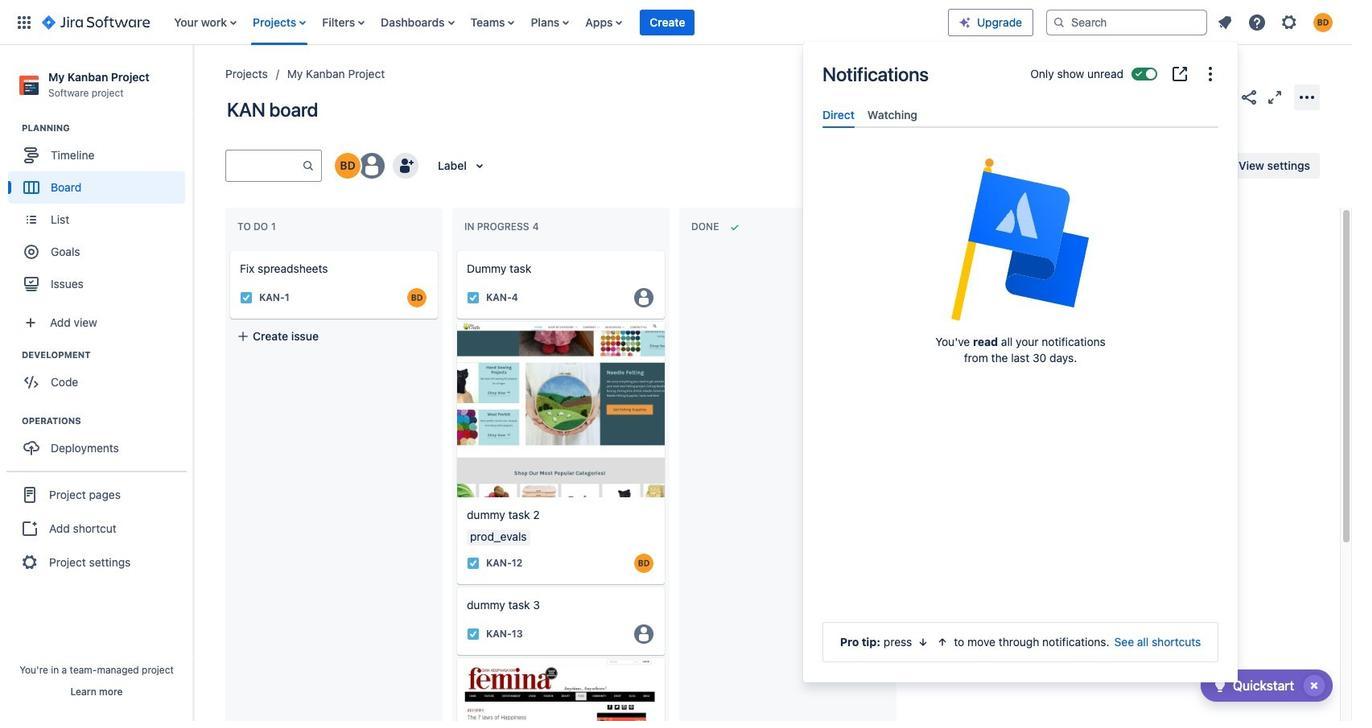 Task type: locate. For each thing, give the bounding box(es) containing it.
0 vertical spatial task image
[[467, 557, 480, 570]]

1 horizontal spatial list
[[1211, 8, 1343, 37]]

heading
[[22, 122, 192, 135], [22, 349, 192, 362], [22, 415, 192, 428]]

2 heading from the top
[[22, 349, 192, 362]]

task image down to do element
[[240, 291, 253, 304]]

heading for operations icon "group"
[[22, 415, 192, 428]]

1 heading from the top
[[22, 122, 192, 135]]

1 horizontal spatial create issue image
[[446, 240, 465, 259]]

0 horizontal spatial create issue image
[[219, 240, 238, 259]]

task image for to do element
[[240, 291, 253, 304]]

task image
[[240, 291, 253, 304], [467, 291, 480, 304]]

group for planning icon
[[8, 122, 192, 305]]

appswitcher icon image
[[14, 12, 34, 32]]

tab panel
[[816, 128, 1225, 143]]

list item
[[640, 0, 695, 45]]

tab list
[[816, 101, 1225, 128]]

1 horizontal spatial task image
[[467, 291, 480, 304]]

search image
[[1053, 16, 1066, 29]]

Search field
[[1047, 9, 1208, 35]]

banner
[[0, 0, 1352, 45]]

arrow down image
[[917, 636, 930, 649]]

task image for the in progress element
[[467, 291, 480, 304]]

0 vertical spatial heading
[[22, 122, 192, 135]]

create issue image down the in progress element
[[446, 240, 465, 259]]

task image down the in progress element
[[467, 291, 480, 304]]

create issue image for the in progress element
[[446, 240, 465, 259]]

group
[[8, 122, 192, 305], [8, 349, 192, 403], [8, 415, 192, 469], [6, 471, 187, 585]]

heading for "group" related to planning icon
[[22, 122, 192, 135]]

planning image
[[2, 118, 22, 138]]

2 create issue image from the left
[[446, 240, 465, 259]]

0 horizontal spatial task image
[[240, 291, 253, 304]]

None search field
[[1047, 9, 1208, 35]]

1 create issue image from the left
[[219, 240, 238, 259]]

sidebar element
[[0, 45, 193, 721]]

dialog
[[803, 42, 1238, 683]]

1 task image from the left
[[240, 291, 253, 304]]

2 task image from the left
[[467, 291, 480, 304]]

1 vertical spatial task image
[[467, 628, 480, 641]]

heading for "group" associated with development image
[[22, 349, 192, 362]]

help image
[[1248, 12, 1267, 32]]

goal image
[[24, 245, 39, 259]]

2 vertical spatial heading
[[22, 415, 192, 428]]

enter full screen image
[[1266, 87, 1285, 107]]

to do element
[[237, 221, 279, 233]]

Search this board text field
[[226, 151, 302, 180]]

3 heading from the top
[[22, 415, 192, 428]]

jira software image
[[42, 12, 150, 32], [42, 12, 150, 32]]

group for operations icon
[[8, 415, 192, 469]]

list
[[166, 0, 948, 45], [1211, 8, 1343, 37]]

operations image
[[2, 412, 22, 431]]

create issue image
[[219, 240, 238, 259], [446, 240, 465, 259]]

open notifications in a new tab image
[[1171, 64, 1190, 84]]

task image
[[467, 557, 480, 570], [467, 628, 480, 641]]

1 vertical spatial heading
[[22, 349, 192, 362]]

create issue image down to do element
[[219, 240, 238, 259]]



Task type: vqa. For each thing, say whether or not it's contained in the screenshot.
OPERATIONS image
yes



Task type: describe. For each thing, give the bounding box(es) containing it.
dismiss quickstart image
[[1302, 673, 1327, 699]]

star kan board image
[[1214, 87, 1233, 107]]

2 task image from the top
[[467, 628, 480, 641]]

1 task image from the top
[[467, 557, 480, 570]]

settings image
[[1280, 12, 1299, 32]]

more image
[[1201, 64, 1220, 84]]

your profile and settings image
[[1314, 12, 1333, 32]]

group for development image
[[8, 349, 192, 403]]

add people image
[[396, 156, 415, 175]]

create issue image for to do element
[[219, 240, 238, 259]]

0 horizontal spatial list
[[166, 0, 948, 45]]

sidebar navigation image
[[175, 64, 211, 97]]

notifications image
[[1216, 12, 1235, 32]]

primary element
[[10, 0, 948, 45]]

arrow up image
[[937, 636, 949, 649]]

in progress element
[[464, 221, 542, 233]]

development image
[[2, 346, 22, 365]]

more actions image
[[1298, 87, 1317, 107]]



